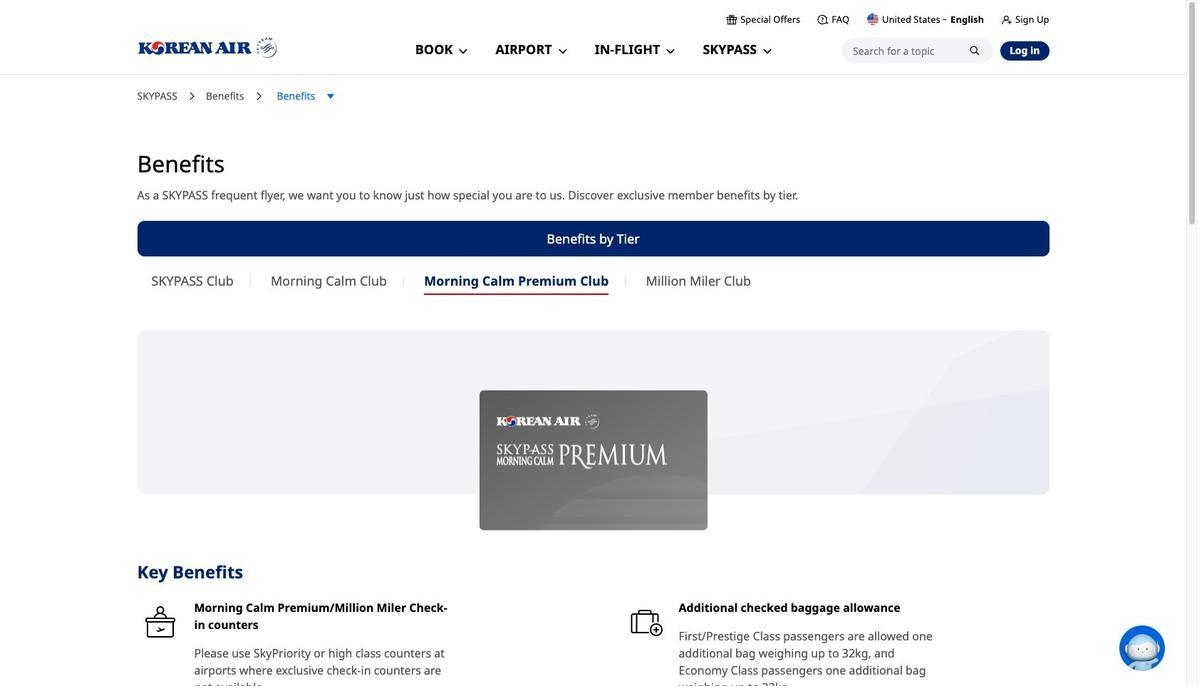 Task type: vqa. For each thing, say whether or not it's contained in the screenshot.
korean air skyteam skypass morning calm premium image
yes



Task type: locate. For each thing, give the bounding box(es) containing it.
main content
[[0, 88, 1186, 686]]

benefits by tier menu
[[137, 250, 1049, 295]]



Task type: describe. For each thing, give the bounding box(es) containing it.
korean air skyteam skypass morning calm premium image
[[479, 391, 707, 531]]



